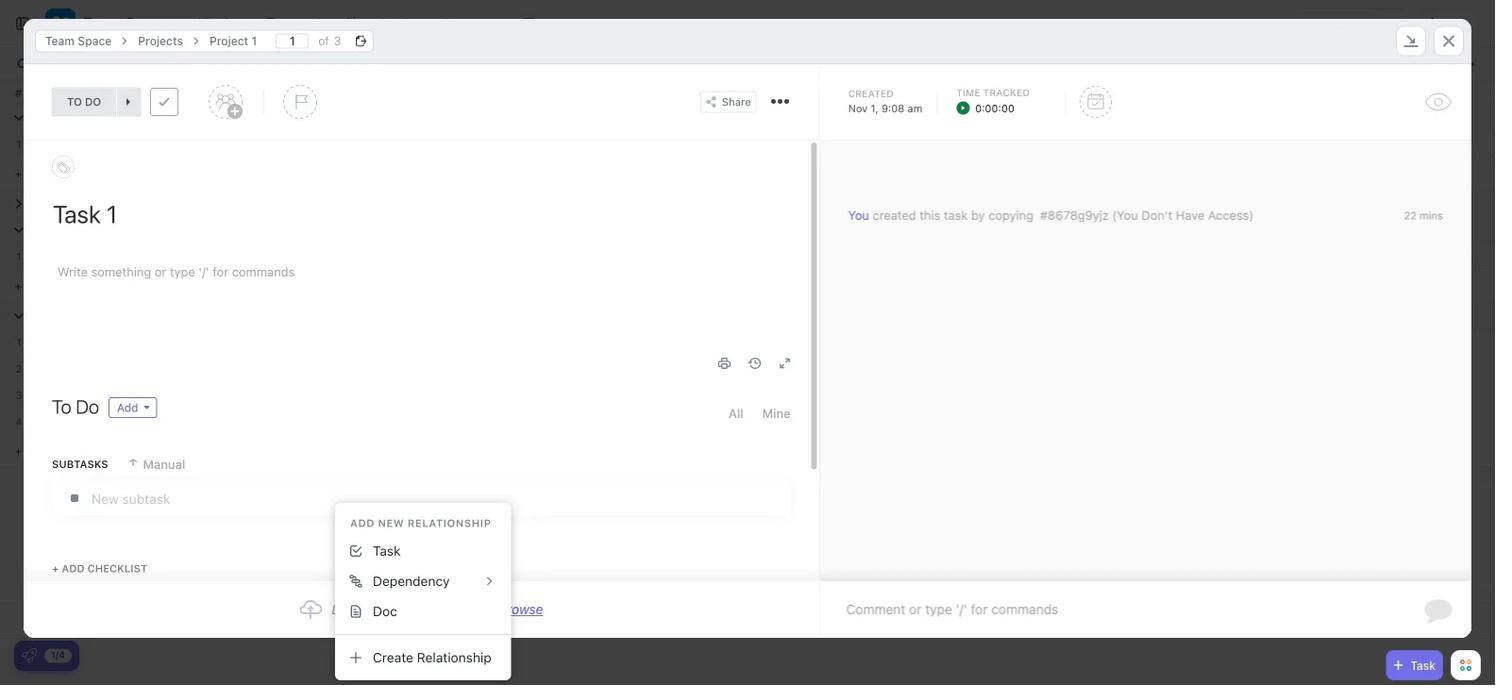 Task type: describe. For each thing, give the bounding box(es) containing it.
share button inside the task details "element"
[[700, 91, 757, 113]]

row group containing 1 1 2 3 1 4
[[0, 105, 38, 468]]

table link
[[542, 0, 583, 47]]

1 down #
[[16, 138, 21, 150]]

1 new task from the top
[[25, 167, 72, 179]]

time tracked
[[957, 87, 1030, 98]]

urgent
[[60, 109, 103, 125]]

of 3
[[318, 34, 341, 48]]

mine link
[[763, 397, 791, 430]]

2 set priority image from the top
[[790, 383, 819, 412]]

press space to select this row. row containing correct typos
[[38, 131, 982, 161]]

1 inside task locations element
[[252, 34, 257, 48]]

team for team space link
[[45, 34, 75, 48]]

you created this task by copying #8678g9yjz (you don't have access)
[[848, 208, 1254, 222]]

to inside to do cell
[[427, 139, 441, 152]]

task locations element
[[24, 18, 1472, 64]]

monday
[[611, 137, 656, 152]]

showing
[[1048, 58, 1094, 71]]

press space to select this row. row containing 2
[[0, 356, 38, 382]]

dependency
[[373, 574, 450, 589]]

subtasks inside task body element
[[52, 458, 108, 471]]

onboarding checklist button image
[[22, 649, 37, 664]]

to do dialog
[[24, 18, 1472, 638]]

3 set priority element from the top
[[790, 383, 819, 412]]

to do
[[52, 396, 99, 418]]

automations button
[[1291, 9, 1379, 38]]

space for team space link
[[78, 34, 112, 48]]

relationship
[[408, 517, 491, 530]]

+
[[52, 563, 59, 575]]

1 up 4
[[16, 336, 21, 348]]

normal (1)
[[60, 221, 130, 237]]

do
[[444, 139, 460, 152]]

you
[[848, 208, 870, 222]]

22
[[1405, 210, 1417, 222]]

attach
[[441, 602, 479, 617]]

4
[[15, 415, 22, 428]]

correct
[[61, 137, 105, 152]]

to inside to do dialog
[[425, 602, 437, 617]]

task
[[944, 208, 968, 222]]

3 new from the top
[[25, 445, 47, 457]]

1/4
[[51, 650, 65, 661]]

add inside task body element
[[62, 563, 85, 575]]

calendar link
[[364, 0, 428, 47]]

drop
[[332, 602, 362, 617]]

1 horizontal spatial share button
[[1417, 8, 1479, 39]]

table
[[542, 16, 576, 31]]

new
[[378, 517, 404, 530]]

board
[[284, 16, 321, 31]]

created
[[848, 88, 894, 99]]

task details element
[[24, 64, 1472, 141]]

terry turtle cell
[[227, 131, 415, 157]]

assignees
[[1225, 58, 1279, 71]]

(you
[[1113, 208, 1139, 222]]

assignees button
[[1200, 53, 1288, 76]]

1 1 2 3 1 4
[[15, 138, 22, 428]]

browse
[[499, 602, 543, 617]]

task 3 for third set priority element
[[44, 389, 81, 403]]

dependency button
[[343, 566, 504, 597]]

New subtask text field
[[92, 482, 790, 515]]

turtle
[[266, 137, 299, 152]]

nov
[[848, 102, 868, 114]]

normal cell
[[0, 217, 1495, 243]]

row group containing urgent
[[0, 105, 1495, 468]]

2 new task from the top
[[25, 279, 72, 292]]

0 vertical spatial add
[[350, 517, 375, 530]]

Search tasks... text field
[[35, 51, 192, 77]]

copying
[[989, 208, 1034, 222]]

tasks...
[[75, 58, 113, 71]]

mine
[[763, 406, 791, 421]]

urgent cell
[[0, 105, 1495, 130]]

(1) inside the normal (1)
[[115, 223, 130, 237]]

projects link
[[129, 30, 193, 52]]

projects
[[138, 34, 183, 48]]

correct typos
[[61, 137, 140, 152]]

all link
[[729, 397, 744, 430]]

do
[[76, 396, 99, 418]]

task button
[[343, 536, 504, 566]]

time
[[957, 87, 981, 98]]

tracked
[[984, 87, 1030, 98]]

3 new task from the top
[[25, 445, 72, 457]]

to do
[[427, 139, 460, 152]]

team space for team space link
[[45, 34, 112, 48]]

am
[[908, 102, 923, 114]]

3 set priority image from the top
[[790, 410, 819, 438]]

onboarding checklist button element
[[22, 649, 37, 664]]

terry
[[233, 137, 263, 152]]



Task type: locate. For each thing, give the bounding box(es) containing it.
task 3 for fourth set priority element from the top
[[44, 415, 81, 429]]

1 vertical spatial share button
[[700, 91, 757, 113]]

(1) inside urgent cell
[[113, 110, 128, 125]]

1 horizontal spatial subtasks
[[1097, 58, 1146, 71]]

team
[[83, 15, 122, 33], [45, 34, 75, 48]]

task 2
[[44, 250, 81, 264]]

#8678g9yjz
[[1041, 208, 1109, 222]]

2 inside "1 1 2 3 1 4"
[[16, 363, 22, 375]]

0 horizontal spatial subtasks
[[52, 458, 108, 471]]

or
[[483, 602, 495, 617]]

to do cell
[[415, 131, 604, 157]]

0 horizontal spatial 2
[[16, 363, 22, 375]]

0 horizontal spatial space
[[78, 34, 112, 48]]

team inside button
[[83, 15, 122, 33]]

1 right project
[[252, 34, 257, 48]]

2 up 4
[[16, 363, 22, 375]]

search tasks...
[[35, 58, 113, 71]]

1 vertical spatial task 3
[[44, 415, 81, 429]]

mins
[[1420, 210, 1444, 222]]

this
[[920, 208, 941, 222]]

typos
[[108, 137, 140, 152]]

1 vertical spatial 2
[[16, 363, 22, 375]]

(1) up typos
[[113, 110, 128, 125]]

new task right "1 1 2 3 1 4"
[[25, 279, 72, 292]]

subtasks down to do
[[52, 458, 108, 471]]

me button
[[1155, 53, 1200, 76]]

set priority image up mine
[[790, 330, 819, 359]]

task body element
[[24, 141, 819, 588]]

team space inside task locations element
[[45, 34, 112, 48]]

create
[[373, 650, 413, 666]]

0 vertical spatial subtasks
[[1097, 58, 1146, 71]]

team space
[[83, 15, 170, 33], [45, 34, 112, 48]]

to left do
[[427, 139, 441, 152]]

add left the new
[[350, 517, 375, 530]]

team space for team space button
[[83, 15, 170, 33]]

automations
[[1300, 17, 1369, 30]]

team inside task locations element
[[45, 34, 75, 48]]

team for team space button
[[83, 15, 122, 33]]

team space up the search tasks...
[[45, 34, 112, 48]]

2 inside "press space to select this row." 'row'
[[74, 250, 81, 264]]

created
[[873, 208, 917, 222]]

checklist
[[87, 563, 147, 575]]

task 3
[[44, 389, 81, 403], [44, 415, 81, 429]]

set priority image down set priority icon at the right of page
[[790, 410, 819, 438]]

add
[[350, 517, 375, 530], [62, 563, 85, 575]]

1 vertical spatial new
[[25, 279, 47, 292]]

0 vertical spatial space
[[125, 15, 170, 33]]

3 inside "1 1 2 3 1 4"
[[16, 389, 22, 401]]

calendar
[[364, 16, 421, 31]]

2 task 3 from the top
[[44, 415, 81, 429]]

0 vertical spatial share
[[1440, 17, 1471, 30]]

team space inside button
[[83, 15, 170, 33]]

gantt
[[464, 16, 499, 31]]

task inside task dropdown button
[[373, 543, 401, 559]]

2 vertical spatial new
[[25, 445, 47, 457]]

search
[[35, 58, 72, 71]]

press space to select this row. row containing 3
[[0, 382, 38, 409]]

0 vertical spatial new
[[25, 167, 47, 179]]

team space button
[[76, 3, 170, 44]]

task
[[50, 167, 72, 179], [44, 250, 70, 264], [50, 279, 72, 292], [44, 389, 70, 403], [44, 415, 70, 429], [50, 445, 72, 457], [373, 543, 401, 559], [1411, 659, 1436, 672]]

of
[[318, 34, 329, 48]]

space inside button
[[125, 15, 170, 33]]

1 vertical spatial team
[[45, 34, 75, 48]]

files
[[365, 602, 390, 617]]

space inside task locations element
[[78, 34, 112, 48]]

1 vertical spatial subtasks
[[52, 458, 108, 471]]

normal
[[60, 221, 106, 237]]

board link
[[284, 0, 329, 47]]

cell
[[227, 244, 415, 269], [415, 244, 604, 269], [604, 244, 793, 269], [38, 329, 227, 355], [227, 329, 415, 355], [415, 329, 604, 355], [604, 329, 793, 355], [38, 356, 227, 381], [227, 356, 415, 381], [415, 356, 604, 381], [604, 356, 793, 381], [227, 382, 415, 408], [415, 382, 604, 408], [604, 382, 793, 408], [227, 409, 415, 434], [415, 409, 604, 434], [604, 409, 793, 434], [604, 604, 793, 635]]

new task down "correct"
[[25, 167, 72, 179]]

doc button
[[343, 597, 504, 627]]

subtasks
[[1097, 58, 1146, 71], [52, 458, 108, 471]]

1 horizontal spatial add
[[350, 517, 375, 530]]

share inside the task details "element"
[[722, 96, 751, 108]]

press space to select this row. row containing task 2
[[38, 244, 982, 273]]

1 horizontal spatial team
[[83, 15, 122, 33]]

Set task position in this List number field
[[276, 34, 309, 49]]

0 vertical spatial (1)
[[113, 110, 128, 125]]

space up tasks...
[[78, 34, 112, 48]]

press space to select this row. row
[[0, 131, 38, 158], [38, 131, 982, 161], [0, 244, 38, 270], [38, 244, 982, 273], [0, 329, 38, 356], [38, 329, 982, 359], [0, 356, 38, 382], [38, 356, 982, 385], [0, 382, 38, 409], [38, 382, 982, 412], [0, 409, 38, 435], [38, 409, 982, 438], [38, 604, 982, 636]]

0 horizontal spatial add
[[62, 563, 85, 575]]

1 vertical spatial add
[[62, 563, 85, 575]]

space for team space button
[[125, 15, 170, 33]]

1 horizontal spatial share
[[1440, 17, 1471, 30]]

subtasks right showing
[[1097, 58, 1146, 71]]

1,
[[871, 102, 879, 114]]

minimize task image
[[1404, 35, 1419, 47]]

showing subtasks button
[[1027, 53, 1152, 76]]

showing subtasks
[[1048, 58, 1146, 71]]

terry turtle
[[233, 137, 299, 152]]

1 vertical spatial (1)
[[115, 223, 130, 237]]

all
[[729, 406, 744, 421]]

1 vertical spatial share
[[722, 96, 751, 108]]

doc
[[373, 604, 397, 619]]

set priority element
[[790, 330, 819, 359], [790, 357, 819, 385], [790, 383, 819, 412], [790, 410, 819, 438]]

team up tasks...
[[83, 15, 122, 33]]

set priority image
[[790, 357, 819, 385]]

team space link
[[36, 30, 121, 52]]

add right +
[[62, 563, 85, 575]]

grid
[[0, 81, 1495, 636]]

new task
[[25, 167, 72, 179], [25, 279, 72, 292], [25, 445, 72, 457]]

browse link
[[499, 602, 543, 617]]

by
[[972, 208, 985, 222]]

3
[[334, 34, 341, 48], [74, 389, 81, 403], [16, 389, 22, 401], [74, 415, 81, 429]]

to
[[52, 396, 71, 418]]

create relationship
[[373, 650, 492, 666]]

+ add checklist
[[52, 563, 147, 575]]

team space up projects
[[83, 15, 170, 33]]

me
[[1176, 58, 1192, 71]]

here
[[394, 602, 421, 617]]

(1)
[[113, 110, 128, 125], [115, 223, 130, 237]]

(1) right normal
[[115, 223, 130, 237]]

add new relationship
[[350, 517, 491, 530]]

2 down normal
[[74, 250, 81, 264]]

project 1
[[210, 34, 257, 48]]

list link
[[218, 0, 248, 47]]

have
[[1176, 208, 1205, 222]]

1 new from the top
[[25, 167, 47, 179]]

grid containing urgent
[[0, 81, 1495, 636]]

project
[[210, 34, 248, 48]]

task inside "press space to select this row." 'row'
[[44, 250, 70, 264]]

subtasks inside button
[[1097, 58, 1146, 71]]

1 vertical spatial space
[[78, 34, 112, 48]]

set priority image
[[790, 330, 819, 359], [790, 383, 819, 412], [790, 410, 819, 438]]

0 vertical spatial share button
[[1417, 8, 1479, 39]]

0 horizontal spatial share button
[[700, 91, 757, 113]]

new task down to
[[25, 445, 72, 457]]

0 horizontal spatial share
[[722, 96, 751, 108]]

share
[[1440, 17, 1471, 30], [722, 96, 751, 108]]

1 set priority element from the top
[[790, 330, 819, 359]]

row group
[[0, 105, 38, 468], [0, 105, 1495, 468], [38, 105, 982, 468], [1447, 105, 1495, 468], [1447, 604, 1495, 635]]

1 vertical spatial team space
[[45, 34, 112, 48]]

1
[[252, 34, 257, 48], [16, 138, 21, 150], [16, 250, 21, 262], [16, 336, 21, 348]]

project 1 link
[[200, 30, 266, 52]]

3 inside task locations element
[[334, 34, 341, 48]]

access)
[[1209, 208, 1254, 222]]

2
[[74, 250, 81, 264], [16, 363, 22, 375]]

2 vertical spatial new task
[[25, 445, 72, 457]]

2 set priority element from the top
[[790, 357, 819, 385]]

1 horizontal spatial 2
[[74, 250, 81, 264]]

space up projects
[[125, 15, 170, 33]]

list
[[218, 16, 241, 31]]

share for the right share button
[[1440, 17, 1471, 30]]

1 set priority image from the top
[[790, 330, 819, 359]]

share button
[[1417, 8, 1479, 39], [700, 91, 757, 113]]

0 vertical spatial new task
[[25, 167, 72, 179]]

4 set priority element from the top
[[790, 410, 819, 438]]

create relationship button
[[343, 643, 504, 673]]

new
[[25, 167, 47, 179], [25, 279, 47, 292], [25, 445, 47, 457]]

2 new from the top
[[25, 279, 47, 292]]

1 vertical spatial to
[[425, 602, 437, 617]]

0 horizontal spatial team
[[45, 34, 75, 48]]

monday cell
[[604, 131, 793, 157]]

row group containing correct typos
[[38, 105, 982, 468]]

0 vertical spatial to
[[427, 139, 441, 152]]

#
[[15, 86, 22, 99]]

0 vertical spatial task 3
[[44, 389, 81, 403]]

Edit task name text field
[[53, 198, 791, 230]]

1 horizontal spatial space
[[125, 15, 170, 33]]

9:08
[[882, 102, 905, 114]]

drop files here to attach or browse
[[332, 602, 543, 617]]

row
[[38, 81, 982, 104]]

1 left the task 2
[[16, 250, 21, 262]]

press space to select this row. row containing 4
[[0, 409, 38, 435]]

set priority image right all
[[790, 383, 819, 412]]

team up 'search'
[[45, 34, 75, 48]]

relationship
[[417, 650, 492, 666]]

1 vertical spatial new task
[[25, 279, 72, 292]]

0 vertical spatial 2
[[74, 250, 81, 264]]

share for share button within the the task details "element"
[[722, 96, 751, 108]]

1 task 3 from the top
[[44, 389, 81, 403]]

to right here
[[425, 602, 437, 617]]

0 vertical spatial team
[[83, 15, 122, 33]]

don't
[[1142, 208, 1173, 222]]

0 vertical spatial team space
[[83, 15, 170, 33]]

22 mins
[[1405, 210, 1444, 222]]

gantt link
[[464, 0, 506, 47]]

created nov 1, 9:08 am
[[848, 88, 923, 114]]



Task type: vqa. For each thing, say whether or not it's contained in the screenshot.
the bottommost the Task 3 link
no



